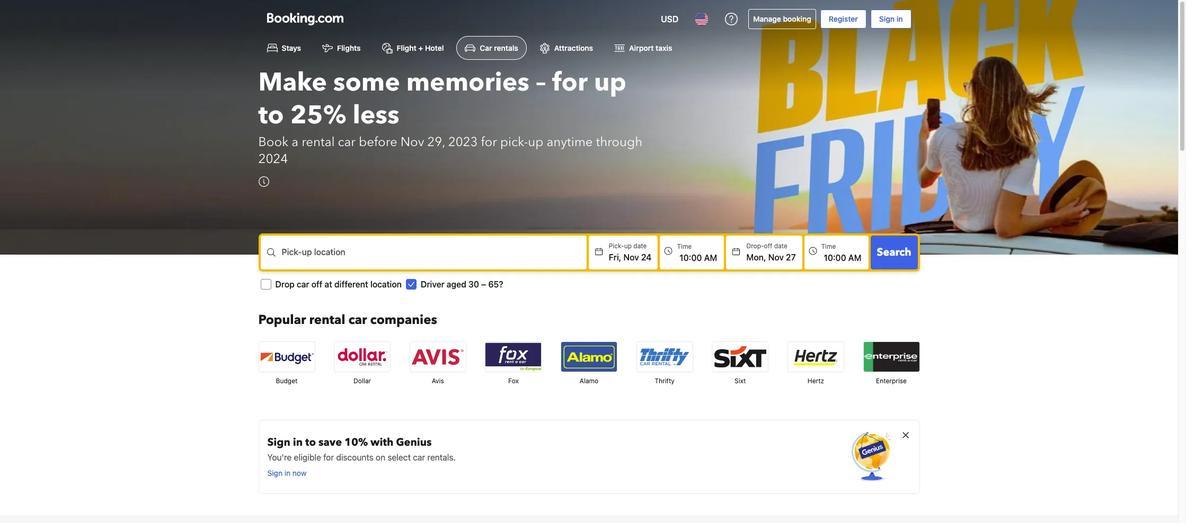 Task type: locate. For each thing, give the bounding box(es) containing it.
nov left 29,
[[401, 134, 424, 151]]

attractions
[[555, 44, 593, 53]]

drop
[[275, 280, 295, 290]]

airport taxis link
[[606, 36, 681, 60]]

memories
[[407, 65, 530, 100]]

for down attractions
[[553, 65, 588, 100]]

0 horizontal spatial location
[[314, 248, 346, 257]]

stays
[[282, 44, 301, 53]]

rental
[[302, 134, 335, 151], [309, 312, 345, 329]]

see terms and conditions for more information image
[[259, 177, 269, 187]]

in for now
[[285, 469, 291, 478]]

rental down at
[[309, 312, 345, 329]]

aged
[[447, 280, 467, 290]]

date for 27
[[775, 242, 788, 250]]

pick- up drop
[[282, 248, 302, 257]]

sign inside "sign in now" 'link'
[[268, 469, 283, 478]]

1 horizontal spatial date
[[775, 242, 788, 250]]

0 vertical spatial sign
[[880, 14, 895, 23]]

1 horizontal spatial location
[[371, 280, 402, 290]]

dollar logo image
[[335, 343, 390, 372]]

drop-
[[747, 242, 764, 250]]

driver
[[421, 280, 445, 290]]

different
[[335, 280, 368, 290]]

sign up you're
[[268, 436, 290, 450]]

in inside 'link'
[[285, 469, 291, 478]]

sign in now link
[[268, 469, 456, 480]]

up
[[594, 65, 627, 100], [528, 134, 544, 151], [624, 242, 632, 250], [302, 248, 312, 257]]

flights link
[[314, 36, 369, 60]]

drop car off at different location
[[275, 280, 402, 290]]

1 horizontal spatial in
[[293, 436, 303, 450]]

car inside make some memories – for up to 25% less book a rental car before nov 29, 2023 for pick-up anytime through 2024
[[338, 134, 356, 151]]

date for 24
[[634, 242, 647, 250]]

– inside make some memories – for up to 25% less book a rental car before nov 29, 2023 for pick-up anytime through 2024
[[536, 65, 546, 100]]

1 vertical spatial –
[[481, 280, 486, 290]]

usd button
[[655, 6, 685, 32]]

2 horizontal spatial nov
[[769, 253, 784, 263]]

date up 27
[[775, 242, 788, 250]]

fox logo image
[[486, 343, 542, 372]]

sign in
[[880, 14, 903, 23]]

nov
[[401, 134, 424, 151], [624, 253, 639, 263], [769, 253, 784, 263]]

0 vertical spatial off
[[764, 242, 773, 250]]

fri,
[[609, 253, 622, 263]]

pick- up fri,
[[609, 242, 624, 250]]

car right drop
[[297, 280, 309, 290]]

date inside "pick-up date fri, nov 24"
[[634, 242, 647, 250]]

register link
[[821, 10, 867, 29]]

for down save
[[323, 454, 334, 463]]

to inside make some memories – for up to 25% less book a rental car before nov 29, 2023 for pick-up anytime through 2024
[[259, 98, 284, 133]]

Pick-up location field
[[282, 253, 587, 266]]

pick-
[[609, 242, 624, 250], [282, 248, 302, 257]]

nov inside "pick-up date fri, nov 24"
[[624, 253, 639, 263]]

0 horizontal spatial off
[[312, 280, 323, 290]]

0 horizontal spatial to
[[259, 98, 284, 133]]

hotel
[[425, 44, 444, 53]]

1 date from the left
[[634, 242, 647, 250]]

sign right "register"
[[880, 14, 895, 23]]

flights
[[337, 44, 361, 53]]

25%
[[290, 98, 347, 133]]

to up eligible at the left
[[305, 436, 316, 450]]

for left the pick-
[[481, 134, 497, 151]]

off up mon,
[[764, 242, 773, 250]]

off left at
[[312, 280, 323, 290]]

location
[[314, 248, 346, 257], [371, 280, 402, 290]]

car
[[338, 134, 356, 151], [297, 280, 309, 290], [349, 312, 367, 329], [413, 454, 425, 463]]

– down attractions link
[[536, 65, 546, 100]]

0 vertical spatial –
[[536, 65, 546, 100]]

sign inside sign in link
[[880, 14, 895, 23]]

off
[[764, 242, 773, 250], [312, 280, 323, 290]]

2 vertical spatial for
[[323, 454, 334, 463]]

0 horizontal spatial –
[[481, 280, 486, 290]]

sign for to
[[268, 436, 290, 450]]

through
[[596, 134, 643, 151]]

car down genius
[[413, 454, 425, 463]]

0 horizontal spatial nov
[[401, 134, 424, 151]]

1 horizontal spatial for
[[481, 134, 497, 151]]

for
[[553, 65, 588, 100], [481, 134, 497, 151], [323, 454, 334, 463]]

off inside drop-off date mon, nov 27
[[764, 242, 773, 250]]

0 horizontal spatial date
[[634, 242, 647, 250]]

pick- inside "pick-up date fri, nov 24"
[[609, 242, 624, 250]]

on
[[376, 454, 386, 463]]

sign in now
[[268, 469, 307, 478]]

sixt
[[735, 378, 746, 386]]

1 vertical spatial in
[[293, 436, 303, 450]]

to
[[259, 98, 284, 133], [305, 436, 316, 450]]

less
[[353, 98, 400, 133]]

now
[[293, 469, 307, 478]]

make some memories – for up to 25% less book a rental car before nov 29, 2023 for pick-up anytime through 2024
[[259, 65, 643, 168]]

1 horizontal spatial pick-
[[609, 242, 624, 250]]

0 vertical spatial to
[[259, 98, 284, 133]]

1 vertical spatial to
[[305, 436, 316, 450]]

nov left 27
[[769, 253, 784, 263]]

car left before
[[338, 134, 356, 151]]

27
[[786, 253, 796, 263]]

nov inside drop-off date mon, nov 27
[[769, 253, 784, 263]]

sign
[[880, 14, 895, 23], [268, 436, 290, 450], [268, 469, 283, 478]]

date
[[634, 242, 647, 250], [775, 242, 788, 250]]

select
[[388, 454, 411, 463]]

1 horizontal spatial off
[[764, 242, 773, 250]]

budget logo image
[[259, 343, 315, 372]]

0 horizontal spatial pick-
[[282, 248, 302, 257]]

up inside "pick-up date fri, nov 24"
[[624, 242, 632, 250]]

2 horizontal spatial for
[[553, 65, 588, 100]]

0 horizontal spatial for
[[323, 454, 334, 463]]

1 horizontal spatial nov
[[624, 253, 639, 263]]

1 vertical spatial sign
[[268, 436, 290, 450]]

2 vertical spatial sign
[[268, 469, 283, 478]]

location up at
[[314, 248, 346, 257]]

0 vertical spatial location
[[314, 248, 346, 257]]

– for for
[[536, 65, 546, 100]]

sign for now
[[268, 469, 283, 478]]

anytime
[[547, 134, 593, 151]]

1 horizontal spatial –
[[536, 65, 546, 100]]

popular rental car companies
[[259, 312, 437, 329]]

sign down you're
[[268, 469, 283, 478]]

at
[[325, 280, 332, 290]]

1 horizontal spatial to
[[305, 436, 316, 450]]

sign inside sign in to save 10% with genius you're eligible for discounts on select car rentals.
[[268, 436, 290, 450]]

– right 30 in the bottom of the page
[[481, 280, 486, 290]]

to up book
[[259, 98, 284, 133]]

in inside sign in to save 10% with genius you're eligible for discounts on select car rentals.
[[293, 436, 303, 450]]

30
[[469, 280, 479, 290]]

nov left 24
[[624, 253, 639, 263]]

location right different
[[371, 280, 402, 290]]

2 horizontal spatial in
[[897, 14, 903, 23]]

thrifty
[[655, 378, 675, 386]]

in
[[897, 14, 903, 23], [293, 436, 303, 450], [285, 469, 291, 478]]

–
[[536, 65, 546, 100], [481, 280, 486, 290]]

date inside drop-off date mon, nov 27
[[775, 242, 788, 250]]

pick- for pick-up date fri, nov 24
[[609, 242, 624, 250]]

0 horizontal spatial in
[[285, 469, 291, 478]]

1 vertical spatial for
[[481, 134, 497, 151]]

flight
[[397, 44, 417, 53]]

0 vertical spatial rental
[[302, 134, 335, 151]]

rental right a
[[302, 134, 335, 151]]

0 vertical spatial for
[[553, 65, 588, 100]]

date up 24
[[634, 242, 647, 250]]

car rentals
[[480, 44, 518, 53]]

hertz logo image
[[788, 343, 844, 372]]

manage
[[754, 14, 782, 23]]

2 date from the left
[[775, 242, 788, 250]]

mon,
[[747, 253, 767, 263]]

2 vertical spatial in
[[285, 469, 291, 478]]



Task type: vqa. For each thing, say whether or not it's contained in the screenshot.
in corresponding to to
yes



Task type: describe. For each thing, give the bounding box(es) containing it.
fox
[[508, 378, 519, 386]]

enterprise logo image
[[864, 343, 920, 372]]

manage booking link
[[749, 9, 817, 29]]

rentals
[[494, 44, 518, 53]]

alamo
[[580, 378, 599, 386]]

search button
[[871, 236, 918, 270]]

dollar
[[354, 378, 371, 386]]

rentals.
[[428, 454, 456, 463]]

airport
[[629, 44, 654, 53]]

flight + hotel link
[[374, 36, 453, 60]]

29,
[[428, 134, 445, 151]]

booking.com online hotel reservations image
[[267, 13, 343, 25]]

pick- for pick-up location
[[282, 248, 302, 257]]

eligible
[[294, 454, 321, 463]]

hertz
[[808, 378, 825, 386]]

2024
[[259, 151, 288, 168]]

before
[[359, 134, 398, 151]]

with
[[371, 436, 394, 450]]

genius
[[396, 436, 432, 450]]

car inside sign in to save 10% with genius you're eligible for discounts on select car rentals.
[[413, 454, 425, 463]]

pick-
[[500, 134, 528, 151]]

65?
[[489, 280, 503, 290]]

avis logo image
[[410, 343, 466, 372]]

book
[[259, 134, 289, 151]]

drop-off date mon, nov 27
[[747, 242, 796, 263]]

0 vertical spatial in
[[897, 14, 903, 23]]

1 vertical spatial location
[[371, 280, 402, 290]]

to inside sign in to save 10% with genius you're eligible for discounts on select car rentals.
[[305, 436, 316, 450]]

you're
[[268, 454, 292, 463]]

usd
[[661, 14, 679, 24]]

airport taxis
[[629, 44, 673, 53]]

see terms and conditions for more information image
[[259, 177, 269, 187]]

nov for fri,
[[624, 253, 639, 263]]

car
[[480, 44, 492, 53]]

search
[[877, 246, 912, 260]]

car rentals link
[[457, 36, 527, 60]]

a
[[292, 134, 299, 151]]

pick-up date fri, nov 24
[[609, 242, 652, 263]]

– for 65?
[[481, 280, 486, 290]]

budget
[[276, 378, 298, 386]]

register
[[829, 14, 858, 23]]

in for to
[[293, 436, 303, 450]]

alamo logo image
[[562, 343, 617, 372]]

booking
[[784, 14, 812, 23]]

attractions link
[[531, 36, 602, 60]]

rental inside make some memories – for up to 25% less book a rental car before nov 29, 2023 for pick-up anytime through 2024
[[302, 134, 335, 151]]

thrifty logo image
[[637, 343, 693, 372]]

1 vertical spatial off
[[312, 280, 323, 290]]

stays link
[[259, 36, 310, 60]]

save
[[319, 436, 342, 450]]

taxis
[[656, 44, 673, 53]]

24
[[642, 253, 652, 263]]

+
[[419, 44, 423, 53]]

flight + hotel
[[397, 44, 444, 53]]

companies
[[370, 312, 437, 329]]

manage booking
[[754, 14, 812, 23]]

some
[[333, 65, 400, 100]]

popular
[[259, 312, 306, 329]]

sign in to save 10% with genius you're eligible for discounts on select car rentals.
[[268, 436, 456, 463]]

sixt logo image
[[713, 343, 769, 372]]

pick-up location
[[282, 248, 346, 257]]

discounts
[[336, 454, 374, 463]]

10%
[[345, 436, 368, 450]]

for inside sign in to save 10% with genius you're eligible for discounts on select car rentals.
[[323, 454, 334, 463]]

enterprise
[[877, 378, 907, 386]]

driver aged 30 – 65?
[[421, 280, 503, 290]]

2023
[[448, 134, 478, 151]]

nov for mon,
[[769, 253, 784, 263]]

avis
[[432, 378, 444, 386]]

1 vertical spatial rental
[[309, 312, 345, 329]]

car down different
[[349, 312, 367, 329]]

make
[[259, 65, 327, 100]]

sign in link
[[871, 10, 912, 29]]

nov inside make some memories – for up to 25% less book a rental car before nov 29, 2023 for pick-up anytime through 2024
[[401, 134, 424, 151]]



